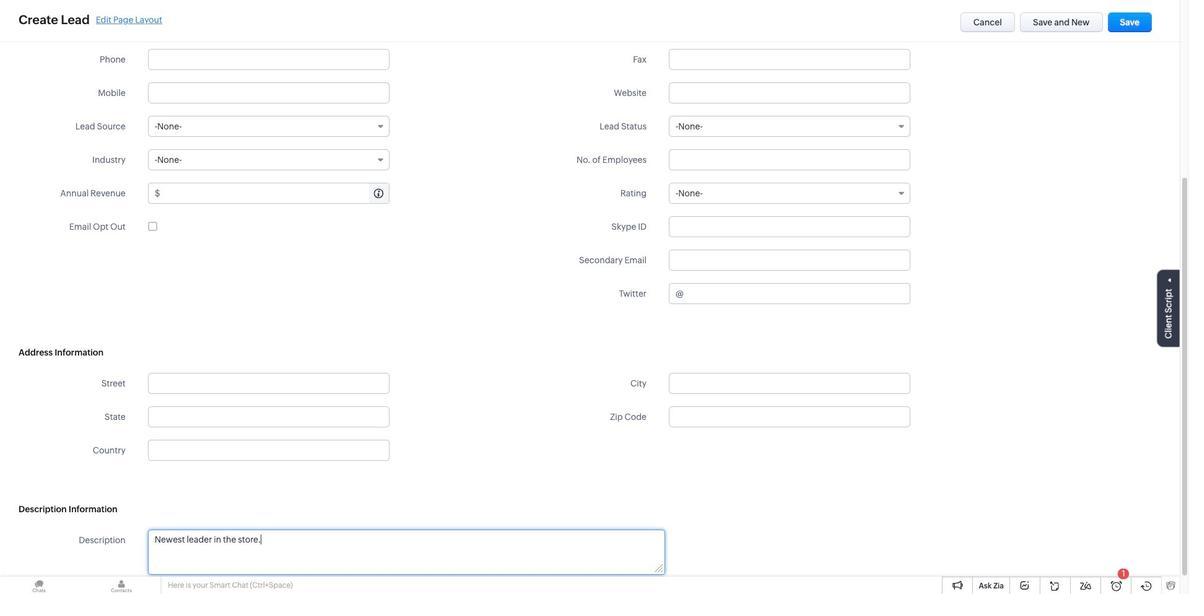 Task type: vqa. For each thing, say whether or not it's contained in the screenshot.
field
yes



Task type: describe. For each thing, give the bounding box(es) containing it.
contacts image
[[82, 577, 160, 594]]

chats image
[[0, 577, 78, 594]]



Task type: locate. For each thing, give the bounding box(es) containing it.
None text field
[[669, 49, 911, 70], [669, 82, 911, 103], [669, 216, 911, 237], [669, 250, 911, 271], [669, 373, 911, 394], [149, 530, 665, 574], [669, 49, 911, 70], [669, 82, 911, 103], [669, 216, 911, 237], [669, 250, 911, 271], [669, 373, 911, 394], [149, 530, 665, 574]]

None field
[[148, 116, 390, 137], [669, 116, 911, 137], [148, 149, 390, 170], [669, 183, 911, 204], [149, 441, 389, 460], [148, 116, 390, 137], [669, 116, 911, 137], [148, 149, 390, 170], [669, 183, 911, 204], [149, 441, 389, 460]]

None text field
[[148, 15, 390, 37], [669, 15, 911, 37], [148, 49, 390, 70], [148, 82, 390, 103], [669, 149, 911, 170], [162, 183, 389, 203], [686, 284, 910, 304], [148, 373, 390, 394], [148, 406, 390, 428], [669, 406, 911, 428], [149, 441, 389, 460], [148, 15, 390, 37], [669, 15, 911, 37], [148, 49, 390, 70], [148, 82, 390, 103], [669, 149, 911, 170], [162, 183, 389, 203], [686, 284, 910, 304], [148, 373, 390, 394], [148, 406, 390, 428], [669, 406, 911, 428], [149, 441, 389, 460]]



